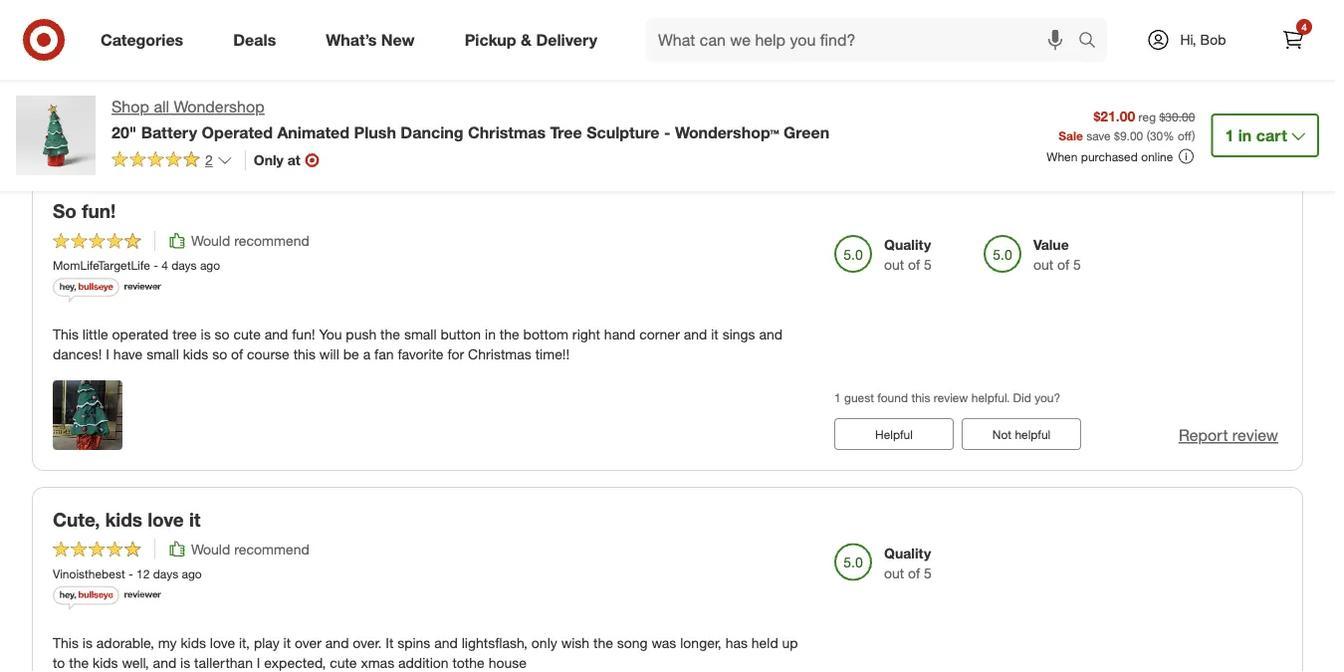 Task type: describe. For each thing, give the bounding box(es) containing it.
purchased
[[1081, 149, 1138, 164]]

0 horizontal spatial found
[[606, 125, 646, 145]]

dancing
[[401, 122, 464, 142]]

With photos checkbox
[[1190, 54, 1210, 74]]

this little operated tree is so cute and fun! you push the small button in the bottom right hand corner and it sings and dances! i have small kids so of course this will be a fan favorite for christmas time!!
[[53, 325, 783, 363]]

time!!
[[535, 345, 570, 363]]

guest
[[844, 390, 874, 405]]

0 horizontal spatial small
[[147, 345, 179, 363]]

so fun!
[[53, 199, 116, 222]]

spins
[[398, 634, 431, 651]]

delivery
[[536, 30, 598, 49]]

not helpful button
[[962, 418, 1081, 450]]

2 vertical spatial is
[[180, 654, 190, 671]]

it,
[[239, 634, 250, 651]]

this for cute,
[[53, 634, 79, 651]]

value out of 5
[[1034, 236, 1081, 273]]

not helpful
[[993, 427, 1051, 441]]

fun! inside 'this little operated tree is so cute and fun! you push the small button in the bottom right hand corner and it sings and dances! i have small kids so of course this will be a fan favorite for christmas time!!'
[[292, 325, 315, 343]]

be
[[343, 345, 359, 363]]

for
[[448, 345, 464, 363]]

cute inside this is adorable, my kids love it, play it over and over. it spins and lightsflash, only wish the song was longer, has held up to the kids well, and is tallerthan i expected, cute xmas addition tothe house
[[330, 654, 357, 671]]

plush
[[354, 122, 396, 142]]

my
[[158, 634, 177, 651]]

0 vertical spatial fun!
[[82, 199, 116, 222]]

new
[[381, 30, 415, 49]]

20"
[[112, 122, 137, 142]]

not
[[993, 427, 1012, 441]]

this is adorable, my kids love it, play it over and over. it spins and lightsflash, only wish the song was longer, has held up to the kids well, and is tallerthan i expected, cute xmas addition tothe house
[[53, 634, 798, 671]]

1 in cart for 20" battery operated animated plush dancing christmas tree sculpture - wondershop™ green element
[[1225, 125, 1288, 145]]

sings
[[723, 325, 755, 343]]

- for fun!
[[153, 258, 158, 273]]

helpful
[[1015, 427, 1051, 441]]

1 quality from the top
[[884, 236, 931, 253]]

1 vertical spatial 2
[[205, 151, 213, 169]]

shop
[[112, 97, 149, 117]]

- for kids
[[129, 566, 133, 581]]

categories
[[101, 30, 183, 49]]

cart
[[1257, 125, 1288, 145]]

christmas inside 'this little operated tree is so cute and fun! you push the small button in the bottom right hand corner and it sings and dances! i have small kids so of course this will be a fan favorite for christmas time!!'
[[468, 345, 532, 363]]

off
[[1178, 128, 1192, 143]]

helpful.
[[972, 390, 1010, 405]]

right
[[572, 325, 600, 343]]

value
[[1034, 236, 1069, 253]]

image of 20" battery operated animated plush dancing christmas tree sculpture - wondershop™ green image
[[16, 96, 96, 175]]

cute,
[[53, 508, 100, 531]]

$21.00
[[1094, 107, 1135, 125]]

song
[[617, 634, 648, 651]]

0 vertical spatial small
[[404, 325, 437, 343]]

4 link
[[1272, 18, 1315, 62]]

the left bottom
[[500, 325, 520, 343]]

1 for 1 guest found this review helpful. did you?
[[835, 390, 841, 405]]

what's new link
[[309, 18, 440, 62]]

vinoisthebest
[[53, 566, 125, 581]]

love inside this is adorable, my kids love it, play it over and over. it spins and lightsflash, only wish the song was longer, has held up to the kids well, and is tallerthan i expected, cute xmas addition tothe house
[[210, 634, 235, 651]]

christmas inside shop all wondershop 20" battery operated animated plush dancing christmas tree sculpture - wondershop™ green
[[468, 122, 546, 142]]

battery
[[141, 122, 197, 142]]

when
[[1047, 149, 1078, 164]]

&
[[521, 30, 532, 49]]

9.00
[[1120, 128, 1144, 143]]

would recommend for so fun!
[[191, 232, 310, 249]]

addition
[[398, 654, 449, 671]]

lightsflash,
[[462, 634, 528, 651]]

it inside 'this little operated tree is so cute and fun! you push the small button in the bottom right hand corner and it sings and dances! i have small kids so of course this will be a fan favorite for christmas time!!'
[[711, 325, 719, 343]]

was
[[652, 634, 677, 651]]

and right the corner
[[684, 325, 707, 343]]

2 quality from the top
[[884, 544, 931, 562]]

30
[[1150, 128, 1163, 143]]

wish
[[561, 634, 590, 651]]

helpful button
[[835, 418, 954, 450]]

report
[[1179, 426, 1228, 445]]

and up tothe
[[434, 634, 458, 651]]

0 vertical spatial 2
[[651, 125, 660, 145]]

sale
[[1059, 128, 1083, 143]]

only
[[532, 634, 557, 651]]

and right sings
[[759, 325, 783, 343]]

the right wish
[[594, 634, 613, 651]]

what's
[[326, 30, 377, 49]]

$
[[1114, 128, 1120, 143]]

hi,
[[1181, 31, 1197, 48]]

kids right my
[[181, 634, 206, 651]]

categories link
[[84, 18, 208, 62]]

What can we help you find? suggestions appear below search field
[[646, 18, 1083, 62]]

play
[[254, 634, 280, 651]]

days for kids
[[153, 566, 178, 581]]

1 for 1 in cart
[[1225, 125, 1234, 145]]

guest review image 1 of 1, zoom in image
[[53, 380, 122, 450]]

cute inside 'this little operated tree is so cute and fun! you push the small button in the bottom right hand corner and it sings and dances! i have small kids so of course this will be a fan favorite for christmas time!!'
[[234, 325, 261, 343]]

hi, bob
[[1181, 31, 1226, 48]]

to
[[53, 654, 65, 671]]

has
[[726, 634, 748, 651]]

vinoisthebest - 12 days ago
[[53, 566, 202, 581]]

pickup
[[465, 30, 516, 49]]

wondershop
[[174, 97, 265, 117]]

report review
[[1179, 426, 1279, 445]]

reviews
[[735, 125, 789, 145]]

tallerthan
[[194, 654, 253, 671]]

and right over
[[325, 634, 349, 651]]

1 vertical spatial it
[[189, 508, 201, 531]]

would recommend for cute, kids love it
[[191, 540, 310, 558]]

it
[[386, 634, 394, 651]]

recommend for cute, kids love it
[[234, 540, 310, 558]]

this for so
[[53, 325, 79, 343]]

would for cute, kids love it
[[191, 540, 230, 558]]

wondershop™
[[675, 122, 779, 142]]

(
[[1147, 128, 1150, 143]]

did
[[1013, 390, 1031, 405]]

1 horizontal spatial in
[[1239, 125, 1252, 145]]

recommend for so fun!
[[234, 232, 310, 249]]

out for quality
[[1034, 256, 1054, 273]]

shop all wondershop 20" battery operated animated plush dancing christmas tree sculpture - wondershop™ green
[[112, 97, 830, 142]]

the up "fan"
[[381, 325, 400, 343]]

so
[[53, 199, 77, 222]]

little
[[82, 325, 108, 343]]

house
[[489, 654, 527, 671]]

cute, kids love it
[[53, 508, 201, 531]]

all
[[154, 97, 169, 117]]

dances!
[[53, 345, 102, 363]]

you
[[319, 325, 342, 343]]

held
[[752, 634, 778, 651]]



Task type: vqa. For each thing, say whether or not it's contained in the screenshot.
'LEGO'
no



Task type: locate. For each thing, give the bounding box(es) containing it.
1 vertical spatial so
[[212, 345, 227, 363]]

0 vertical spatial days
[[171, 258, 197, 273]]

christmas
[[468, 122, 546, 142], [468, 345, 532, 363]]

kids down the tree at the left of the page
[[183, 345, 208, 363]]

quality
[[884, 236, 931, 253], [884, 544, 931, 562]]

kids inside 'this little operated tree is so cute and fun! you push the small button in the bottom right hand corner and it sings and dances! i have small kids so of course this will be a fan favorite for christmas time!!'
[[183, 345, 208, 363]]

$21.00 reg $30.00 sale save $ 9.00 ( 30 % off )
[[1059, 107, 1195, 143]]

i down play
[[257, 654, 260, 671]]

i left have
[[106, 345, 109, 363]]

will
[[319, 345, 339, 363]]

-
[[664, 122, 671, 142], [153, 258, 158, 273], [129, 566, 133, 581]]

this left will
[[293, 345, 316, 363]]

and
[[265, 325, 288, 343], [684, 325, 707, 343], [759, 325, 783, 343], [325, 634, 349, 651], [434, 634, 458, 651], [153, 654, 176, 671]]

you?
[[1035, 390, 1061, 405]]

0 vertical spatial love
[[148, 508, 184, 531]]

1 vertical spatial found
[[878, 390, 908, 405]]

1 vertical spatial ago
[[182, 566, 202, 581]]

5 for vinoisthebest
[[924, 564, 932, 582]]

review right report
[[1233, 426, 1279, 445]]

tothe
[[453, 654, 485, 671]]

0 vertical spatial in
[[1239, 125, 1252, 145]]

- inside shop all wondershop 20" battery operated animated plush dancing christmas tree sculpture - wondershop™ green
[[664, 122, 671, 142]]

sculpture
[[587, 122, 660, 142]]

0 horizontal spatial love
[[148, 508, 184, 531]]

0 vertical spatial ago
[[200, 258, 220, 273]]

2 vertical spatial it
[[283, 634, 291, 651]]

1 right ")" on the top
[[1225, 125, 1234, 145]]

matching
[[664, 125, 730, 145]]

1 vertical spatial this
[[53, 634, 79, 651]]

kids down adorable,
[[93, 654, 118, 671]]

pickup & delivery link
[[448, 18, 622, 62]]

longer,
[[680, 634, 722, 651]]

up
[[782, 634, 798, 651]]

0 horizontal spatial -
[[129, 566, 133, 581]]

1 vertical spatial this
[[912, 390, 931, 405]]

button
[[441, 325, 481, 343]]

1 horizontal spatial 1
[[1225, 125, 1234, 145]]

this inside this is adorable, my kids love it, play it over and over. it spins and lightsflash, only wish the song was longer, has held up to the kids well, and is tallerthan i expected, cute xmas addition tothe house
[[53, 634, 79, 651]]

5
[[924, 256, 932, 273], [1074, 256, 1081, 273], [924, 564, 932, 582]]

momlifetargetlife - 4 days ago
[[53, 258, 220, 273]]

it inside this is adorable, my kids love it, play it over and over. it spins and lightsflash, only wish the song was longer, has held up to the kids well, and is tallerthan i expected, cute xmas addition tothe house
[[283, 634, 291, 651]]

- right sculpture at the top of page
[[664, 122, 671, 142]]

review
[[934, 390, 968, 405], [1233, 426, 1279, 445]]

0 horizontal spatial in
[[485, 325, 496, 343]]

i
[[106, 345, 109, 363], [257, 654, 260, 671]]

small down the tree at the left of the page
[[147, 345, 179, 363]]

0 vertical spatial christmas
[[468, 122, 546, 142]]

12
[[136, 566, 150, 581]]

0 vertical spatial review
[[934, 390, 968, 405]]

the right to on the bottom left
[[69, 654, 89, 671]]

1 vertical spatial -
[[153, 258, 158, 273]]

this up to on the bottom left
[[53, 634, 79, 651]]

this
[[293, 345, 316, 363], [912, 390, 931, 405]]

0 horizontal spatial review
[[934, 390, 968, 405]]

fun! left you
[[292, 325, 315, 343]]

1
[[1225, 125, 1234, 145], [835, 390, 841, 405]]

small up favorite
[[404, 325, 437, 343]]

1 vertical spatial 1
[[835, 390, 841, 405]]

1 this from the top
[[53, 325, 79, 343]]

2 vertical spatial -
[[129, 566, 133, 581]]

this inside 'this little operated tree is so cute and fun! you push the small button in the bottom right hand corner and it sings and dances! i have small kids so of course this will be a fan favorite for christmas time!!'
[[53, 325, 79, 343]]

1 vertical spatial 4
[[161, 258, 168, 273]]

4 right momlifetargetlife
[[161, 258, 168, 273]]

1 recommend from the top
[[234, 232, 310, 249]]

0 vertical spatial i
[[106, 345, 109, 363]]

1 horizontal spatial -
[[153, 258, 158, 273]]

small
[[404, 325, 437, 343], [147, 345, 179, 363]]

2 quality out of 5 from the top
[[884, 544, 932, 582]]

0 vertical spatial would recommend
[[191, 232, 310, 249]]

1 vertical spatial christmas
[[468, 345, 532, 363]]

is left adorable,
[[82, 634, 93, 651]]

and up course
[[265, 325, 288, 343]]

in inside 'this little operated tree is so cute and fun! you push the small button in the bottom right hand corner and it sings and dances! i have small kids so of course this will be a fan favorite for christmas time!!'
[[485, 325, 496, 343]]

would recommend down only
[[191, 232, 310, 249]]

this up dances!
[[53, 325, 79, 343]]

only
[[254, 151, 284, 169]]

it right play
[[283, 634, 291, 651]]

0 horizontal spatial is
[[82, 634, 93, 651]]

2 recommend from the top
[[234, 540, 310, 558]]

fun! right the so
[[82, 199, 116, 222]]

1 vertical spatial recommend
[[234, 540, 310, 558]]

0 vertical spatial would
[[191, 232, 230, 249]]

corner
[[639, 325, 680, 343]]

4 right the bob
[[1302, 20, 1307, 33]]

0 horizontal spatial 2
[[205, 151, 213, 169]]

1 vertical spatial love
[[210, 634, 235, 651]]

pickup & delivery
[[465, 30, 598, 49]]

2 link
[[112, 150, 233, 173]]

review left helpful.
[[934, 390, 968, 405]]

save
[[1087, 128, 1111, 143]]

0 vertical spatial is
[[201, 325, 211, 343]]

love
[[148, 508, 184, 531], [210, 634, 235, 651]]

have
[[113, 345, 143, 363]]

love up 12
[[148, 508, 184, 531]]

1 horizontal spatial fun!
[[292, 325, 315, 343]]

2 down operated
[[205, 151, 213, 169]]

tree
[[550, 122, 582, 142]]

a
[[363, 345, 371, 363]]

cute down over.
[[330, 654, 357, 671]]

2 horizontal spatial it
[[711, 325, 719, 343]]

kids right cute, at the left bottom of the page
[[105, 508, 142, 531]]

2 horizontal spatial is
[[201, 325, 211, 343]]

of inside value out of 5
[[1058, 256, 1070, 273]]

1 would from the top
[[191, 232, 230, 249]]

0 vertical spatial it
[[711, 325, 719, 343]]

1 horizontal spatial small
[[404, 325, 437, 343]]

ago for so fun!
[[200, 258, 220, 273]]

xmas
[[361, 654, 394, 671]]

0 vertical spatial this
[[293, 345, 316, 363]]

would recommend up it,
[[191, 540, 310, 558]]

green
[[784, 122, 830, 142]]

is right the tree at the left of the page
[[201, 325, 211, 343]]

1 horizontal spatial i
[[257, 654, 260, 671]]

it left sings
[[711, 325, 719, 343]]

0 vertical spatial 1
[[1225, 125, 1234, 145]]

tree
[[172, 325, 197, 343]]

expected,
[[264, 654, 326, 671]]

5 inside value out of 5
[[1074, 256, 1081, 273]]

would for so fun!
[[191, 232, 230, 249]]

of inside 'this little operated tree is so cute and fun! you push the small button in the bottom right hand corner and it sings and dances! i have small kids so of course this will be a fan favorite for christmas time!!'
[[231, 345, 243, 363]]

1 vertical spatial cute
[[330, 654, 357, 671]]

recommend up play
[[234, 540, 310, 558]]

out for vinoisthebest
[[884, 564, 904, 582]]

1 horizontal spatial cute
[[330, 654, 357, 671]]

1 vertical spatial is
[[82, 634, 93, 651]]

2 would from the top
[[191, 540, 230, 558]]

1 vertical spatial review
[[1233, 426, 1279, 445]]

ago for cute, kids love it
[[182, 566, 202, 581]]

0 vertical spatial found
[[606, 125, 646, 145]]

so right the tree at the left of the page
[[215, 325, 230, 343]]

1 guest found this review helpful. did you?
[[835, 390, 1061, 405]]

1 vertical spatial small
[[147, 345, 179, 363]]

1 vertical spatial would
[[191, 540, 230, 558]]

this up the helpful button
[[912, 390, 931, 405]]

is left "tallerthan"
[[180, 654, 190, 671]]

1 horizontal spatial it
[[283, 634, 291, 651]]

0 horizontal spatial this
[[293, 345, 316, 363]]

1 would recommend from the top
[[191, 232, 310, 249]]

1 horizontal spatial this
[[912, 390, 931, 405]]

would recommend
[[191, 232, 310, 249], [191, 540, 310, 558]]

deals link
[[216, 18, 301, 62]]

1 horizontal spatial found
[[878, 390, 908, 405]]

push
[[346, 325, 377, 343]]

1 vertical spatial quality out of 5
[[884, 544, 932, 582]]

search button
[[1070, 18, 1117, 66]]

review inside button
[[1233, 426, 1279, 445]]

over.
[[353, 634, 382, 651]]

so left course
[[212, 345, 227, 363]]

over
[[295, 634, 322, 651]]

quality out of 5
[[884, 236, 932, 273], [884, 544, 932, 582]]

would up 'momlifetargetlife - 4 days ago' at the left top
[[191, 232, 230, 249]]

is
[[201, 325, 211, 343], [82, 634, 93, 651], [180, 654, 190, 671]]

0 vertical spatial quality out of 5
[[884, 236, 932, 273]]

5 for quality
[[1074, 256, 1081, 273]]

course
[[247, 345, 290, 363]]

0 vertical spatial recommend
[[234, 232, 310, 249]]

0 horizontal spatial i
[[106, 345, 109, 363]]

operated
[[112, 325, 169, 343]]

christmas down button
[[468, 345, 532, 363]]

is inside 'this little operated tree is so cute and fun! you push the small button in the bottom right hand corner and it sings and dances! i have small kids so of course this will be a fan favorite for christmas time!!'
[[201, 325, 211, 343]]

at
[[288, 151, 300, 169]]

0 horizontal spatial 4
[[161, 258, 168, 273]]

- left 12
[[129, 566, 133, 581]]

1 vertical spatial i
[[257, 654, 260, 671]]

reg
[[1139, 109, 1156, 124]]

1 horizontal spatial 2
[[651, 125, 660, 145]]

would up vinoisthebest - 12 days ago at the bottom of page
[[191, 540, 230, 558]]

1 vertical spatial in
[[485, 325, 496, 343]]

1 horizontal spatial love
[[210, 634, 235, 651]]

out inside value out of 5
[[1034, 256, 1054, 273]]

recommend down only
[[234, 232, 310, 249]]

2 left matching
[[651, 125, 660, 145]]

in left cart
[[1239, 125, 1252, 145]]

cute up course
[[234, 325, 261, 343]]

bottom
[[523, 325, 568, 343]]

the
[[381, 325, 400, 343], [500, 325, 520, 343], [594, 634, 613, 651], [69, 654, 89, 671]]

- right momlifetargetlife
[[153, 258, 158, 273]]

cute
[[234, 325, 261, 343], [330, 654, 357, 671]]

0 vertical spatial so
[[215, 325, 230, 343]]

this inside 'this little operated tree is so cute and fun! you push the small button in the bottom right hand corner and it sings and dances! i have small kids so of course this will be a fan favorite for christmas time!!'
[[293, 345, 316, 363]]

1 horizontal spatial 4
[[1302, 20, 1307, 33]]

0 vertical spatial cute
[[234, 325, 261, 343]]

christmas left tree
[[468, 122, 546, 142]]

1 left guest
[[835, 390, 841, 405]]

1 vertical spatial quality
[[884, 544, 931, 562]]

days up the tree at the left of the page
[[171, 258, 197, 273]]

hand
[[604, 325, 636, 343]]

2 horizontal spatial -
[[664, 122, 671, 142]]

0 horizontal spatial cute
[[234, 325, 261, 343]]

1 quality out of 5 from the top
[[884, 236, 932, 273]]

in right button
[[485, 325, 496, 343]]

love up "tallerthan"
[[210, 634, 235, 651]]

0 horizontal spatial fun!
[[82, 199, 116, 222]]

i inside 'this little operated tree is so cute and fun! you push the small button in the bottom right hand corner and it sings and dances! i have small kids so of course this will be a fan favorite for christmas time!!'
[[106, 345, 109, 363]]

1 vertical spatial fun!
[[292, 325, 315, 343]]

ago
[[200, 258, 220, 273], [182, 566, 202, 581]]

0 horizontal spatial 1
[[835, 390, 841, 405]]

recommend
[[234, 232, 310, 249], [234, 540, 310, 558]]

in
[[1239, 125, 1252, 145], [485, 325, 496, 343]]

$30.00
[[1160, 109, 1195, 124]]

1 vertical spatial days
[[153, 566, 178, 581]]

and down my
[[153, 654, 176, 671]]

1 horizontal spatial review
[[1233, 426, 1279, 445]]

)
[[1192, 128, 1195, 143]]

days for fun!
[[171, 258, 197, 273]]

found right guest
[[878, 390, 908, 405]]

0 vertical spatial 4
[[1302, 20, 1307, 33]]

operated
[[202, 122, 273, 142]]

1 horizontal spatial is
[[180, 654, 190, 671]]

days right 12
[[153, 566, 178, 581]]

0 horizontal spatial it
[[189, 508, 201, 531]]

momlifetargetlife
[[53, 258, 150, 273]]

0 vertical spatial -
[[664, 122, 671, 142]]

report review button
[[1179, 424, 1279, 447]]

4
[[1302, 20, 1307, 33], [161, 258, 168, 273]]

days
[[171, 258, 197, 273], [153, 566, 178, 581]]

i inside this is adorable, my kids love it, play it over and over. it spins and lightsflash, only wish the song was longer, has held up to the kids well, and is tallerthan i expected, cute xmas addition tothe house
[[257, 654, 260, 671]]

2 would recommend from the top
[[191, 540, 310, 558]]

0 vertical spatial this
[[53, 325, 79, 343]]

1 vertical spatial would recommend
[[191, 540, 310, 558]]

1 in cart
[[1225, 125, 1288, 145]]

when purchased online
[[1047, 149, 1173, 164]]

2 this from the top
[[53, 634, 79, 651]]

0 vertical spatial quality
[[884, 236, 931, 253]]

it up vinoisthebest - 12 days ago at the bottom of page
[[189, 508, 201, 531]]

found right we
[[606, 125, 646, 145]]



